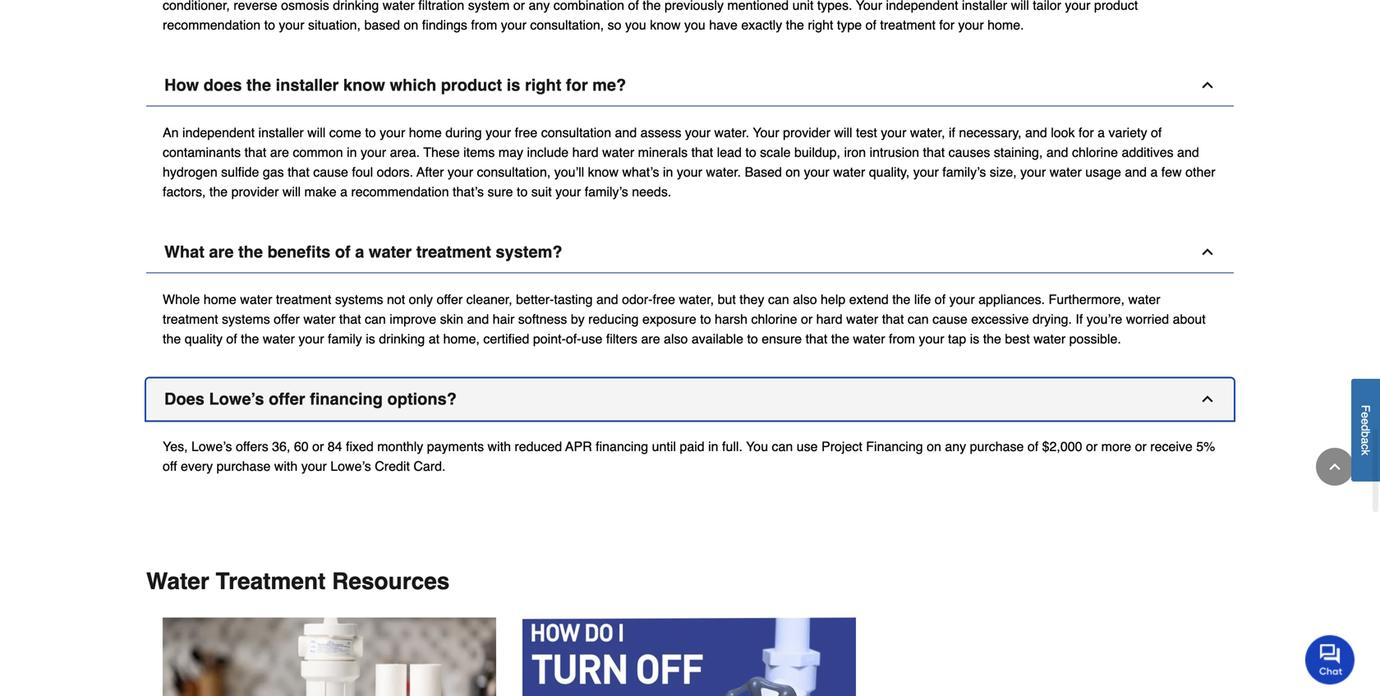 Task type: describe. For each thing, give the bounding box(es) containing it.
chevron up image inside what are the benefits of a water treatment system? button
[[1200, 244, 1217, 260]]

iron
[[845, 145, 866, 160]]

2 vertical spatial treatment
[[163, 312, 218, 327]]

1 vertical spatial purchase
[[217, 459, 271, 474]]

if
[[1076, 312, 1084, 327]]

water down iron
[[834, 165, 866, 180]]

usage
[[1086, 165, 1122, 180]]

1 vertical spatial treatment
[[276, 292, 332, 307]]

on inside 'an independent installer will come to your home during your free consultation and assess your water. your provider will test your water, if necessary, and look for a variety of contaminants that are common in your area. these items may include hard water minerals that lead to scale buildup, iron intrusion that causes staining, and chlorine additives and hydrogen sulfide gas that cause foul odors. after your consultation, you'll know what's in your water. based on your water quality, your family's size, your water usage and a few other factors, the provider will make a recommendation that's sure to suit your family's needs.'
[[786, 165, 801, 180]]

drinking
[[379, 331, 425, 347]]

lowe's for does
[[209, 390, 264, 409]]

b
[[1360, 431, 1373, 438]]

your left the family
[[299, 331, 324, 347]]

if
[[949, 125, 956, 140]]

causes
[[949, 145, 991, 160]]

to right come at left
[[365, 125, 376, 140]]

test
[[857, 125, 878, 140]]

your up 'area.'
[[380, 125, 405, 140]]

your up that's
[[448, 165, 473, 180]]

quality
[[185, 331, 223, 347]]

system?
[[496, 243, 563, 262]]

your right quality,
[[914, 165, 939, 180]]

or right more
[[1136, 439, 1147, 454]]

these
[[424, 145, 460, 160]]

help
[[821, 292, 846, 307]]

a inside 'button'
[[1360, 438, 1373, 444]]

your up intrusion
[[881, 125, 907, 140]]

to right the lead
[[746, 145, 757, 160]]

or inside whole home water treatment systems not only offer cleaner, better-tasting and odor-free water, but they can also help extend the life of your appliances. furthermore, water treatment systems offer water that can improve skin and hair softness by reducing exposure to harsh chlorine or hard water that can cause excessive drying. if you're worried about the quality of the water your family is drinking at home, certified point-of-use filters are also available to ensure that the water from your tap is the best water possible.
[[801, 312, 813, 327]]

of inside 'an independent installer will come to your home during your free consultation and assess your water. your provider will test your water, if necessary, and look for a variety of contaminants that are common in your area. these items may include hard water minerals that lead to scale buildup, iron intrusion that causes staining, and chlorine additives and hydrogen sulfide gas that cause foul odors. after your consultation, you'll know what's in your water. based on your water quality, your family's size, your water usage and a few other factors, the provider will make a recommendation that's sure to suit your family's needs.'
[[1152, 125, 1163, 140]]

your inside yes, lowe's offers 36, 60 or 84 fixed monthly payments with reduced apr financing until paid in full. you can use project financing on any purchase of $2,000 or more or receive 5% off every purchase with your lowe's credit card.
[[301, 459, 327, 474]]

offers
[[236, 439, 269, 454]]

installer inside button
[[276, 76, 339, 95]]

hair
[[493, 312, 515, 327]]

d
[[1360, 425, 1373, 431]]

how does the installer know which product is right for me?
[[164, 76, 627, 95]]

not
[[387, 292, 405, 307]]

exposure
[[643, 312, 697, 327]]

quality,
[[869, 165, 910, 180]]

that right the gas
[[288, 165, 310, 180]]

what's
[[623, 165, 660, 180]]

treatment inside button
[[417, 243, 491, 262]]

of right life
[[935, 292, 946, 307]]

recommendation
[[351, 184, 449, 200]]

chevron up image for how does the installer know which product is right for me?
[[1200, 77, 1217, 93]]

the left benefits
[[238, 243, 263, 262]]

water left usage
[[1050, 165, 1082, 180]]

independent
[[182, 125, 255, 140]]

necessary,
[[960, 125, 1022, 140]]

consultation
[[541, 125, 612, 140]]

how does the installer know which product is right for me? button
[[146, 65, 1235, 107]]

2 horizontal spatial will
[[835, 125, 853, 140]]

0 horizontal spatial is
[[366, 331, 375, 347]]

possible.
[[1070, 331, 1122, 347]]

chlorine inside whole home water treatment systems not only offer cleaner, better-tasting and odor-free water, but they can also help extend the life of your appliances. furthermore, water treatment systems offer water that can improve skin and hair softness by reducing exposure to harsh chlorine or hard water that can cause excessive drying. if you're worried about the quality of the water your family is drinking at home, certified point-of-use filters are also available to ensure that the water from your tap is the best water possible.
[[752, 312, 798, 327]]

that left the lead
[[692, 145, 714, 160]]

1 e from the top
[[1360, 412, 1373, 419]]

the down help
[[832, 331, 850, 347]]

financing inside yes, lowe's offers 36, 60 or 84 fixed monthly payments with reduced apr financing until paid in full. you can use project financing on any purchase of $2,000 or more or receive 5% off every purchase with your lowe's credit card.
[[596, 439, 649, 454]]

your down you'll
[[556, 184, 581, 200]]

whole home water treatment systems not only offer cleaner, better-tasting and odor-free water, but they can also help extend the life of your appliances. furthermore, water treatment systems offer water that can improve skin and hair softness by reducing exposure to harsh chlorine or hard water that can cause excessive drying. if you're worried about the quality of the water your family is drinking at home, certified point-of-use filters are also available to ensure that the water from your tap is the best water possible.
[[163, 292, 1206, 347]]

and up other
[[1178, 145, 1200, 160]]

product
[[441, 76, 502, 95]]

paid
[[680, 439, 705, 454]]

factors,
[[163, 184, 206, 200]]

1 horizontal spatial purchase
[[970, 439, 1024, 454]]

of right quality
[[226, 331, 237, 347]]

or left 84 at the bottom left of the page
[[312, 439, 324, 454]]

0 vertical spatial provider
[[783, 125, 831, 140]]

that up sulfide
[[245, 145, 267, 160]]

project
[[822, 439, 863, 454]]

what are the benefits of a water treatment system? button
[[146, 232, 1235, 274]]

of-
[[566, 331, 582, 347]]

they
[[740, 292, 765, 307]]

can inside yes, lowe's offers 36, 60 or 84 fixed monthly payments with reduced apr financing until paid in full. you can use project financing on any purchase of $2,000 or more or receive 5% off every purchase with your lowe's credit card.
[[772, 439, 793, 454]]

yes, lowe's offers 36, 60 or 84 fixed monthly payments with reduced apr financing until paid in full. you can use project financing on any purchase of $2,000 or more or receive 5% off every purchase with your lowe's credit card.
[[163, 439, 1216, 474]]

worried
[[1127, 312, 1170, 327]]

2 vertical spatial lowe's
[[331, 459, 371, 474]]

by
[[571, 312, 585, 327]]

common
[[293, 145, 343, 160]]

your right assess
[[685, 125, 711, 140]]

and up reducing
[[597, 292, 619, 307]]

use inside whole home water treatment systems not only offer cleaner, better-tasting and odor-free water, but they can also help extend the life of your appliances. furthermore, water treatment systems offer water that can improve skin and hair softness by reducing exposure to harsh chlorine or hard water that can cause excessive drying. if you're worried about the quality of the water your family is drinking at home, certified point-of-use filters are also available to ensure that the water from your tap is the best water possible.
[[582, 331, 603, 347]]

water, inside 'an independent installer will come to your home during your free consultation and assess your water. your provider will test your water, if necessary, and look for a variety of contaminants that are common in your area. these items may include hard water minerals that lead to scale buildup, iron intrusion that causes staining, and chlorine additives and hydrogen sulfide gas that cause foul odors. after your consultation, you'll know what's in your water. based on your water quality, your family's size, your water usage and a few other factors, the provider will make a recommendation that's sure to suit your family's needs.'
[[911, 125, 946, 140]]

your up may
[[486, 125, 511, 140]]

a right 'make'
[[340, 184, 348, 200]]

k
[[1360, 450, 1373, 456]]

the right does
[[247, 76, 271, 95]]

1 vertical spatial family's
[[585, 184, 629, 200]]

apr
[[566, 439, 592, 454]]

and up staining,
[[1026, 125, 1048, 140]]

suit
[[532, 184, 552, 200]]

only
[[409, 292, 433, 307]]

does lowe's offer financing options? button
[[146, 379, 1235, 421]]

a left the few
[[1151, 165, 1158, 180]]

furthermore,
[[1049, 292, 1125, 307]]

extend
[[850, 292, 889, 307]]

or left more
[[1087, 439, 1098, 454]]

sulfide
[[221, 165, 259, 180]]

financing
[[867, 439, 924, 454]]

reducing
[[589, 312, 639, 327]]

which
[[390, 76, 437, 95]]

foul
[[352, 165, 373, 180]]

36,
[[272, 439, 290, 454]]

chevron up image inside scroll to top element
[[1327, 459, 1344, 475]]

of inside button
[[335, 243, 351, 262]]

2 e from the top
[[1360, 419, 1373, 425]]

hard inside 'an independent installer will come to your home during your free consultation and assess your water. your provider will test your water, if necessary, and look for a variety of contaminants that are common in your area. these items may include hard water minerals that lead to scale buildup, iron intrusion that causes staining, and chlorine additives and hydrogen sulfide gas that cause foul odors. after your consultation, you'll know what's in your water. based on your water quality, your family's size, your water usage and a few other factors, the provider will make a recommendation that's sure to suit your family's needs.'
[[573, 145, 599, 160]]

based
[[745, 165, 782, 180]]

lead
[[717, 145, 742, 160]]

the down "excessive" on the top right of page
[[984, 331, 1002, 347]]

1 horizontal spatial family's
[[943, 165, 987, 180]]

and left assess
[[615, 125, 637, 140]]

certified
[[484, 331, 530, 347]]

and down look
[[1047, 145, 1069, 160]]

you're
[[1087, 312, 1123, 327]]

1 horizontal spatial will
[[308, 125, 326, 140]]

treatment
[[216, 569, 326, 595]]

to down 'harsh'
[[748, 331, 759, 347]]

drying.
[[1033, 312, 1073, 327]]

you
[[747, 439, 769, 454]]

and down 'cleaner,'
[[467, 312, 489, 327]]

area.
[[390, 145, 420, 160]]

the right quality
[[241, 331, 259, 347]]

your right life
[[950, 292, 975, 307]]

softness
[[518, 312, 567, 327]]

home,
[[443, 331, 480, 347]]

your down staining,
[[1021, 165, 1047, 180]]

every
[[181, 459, 213, 474]]

what
[[164, 243, 205, 262]]

gas
[[263, 165, 284, 180]]

full.
[[723, 439, 743, 454]]

water, inside whole home water treatment systems not only offer cleaner, better-tasting and odor-free water, but they can also help extend the life of your appliances. furthermore, water treatment systems offer water that can improve skin and hair softness by reducing exposure to harsh chlorine or hard water that can cause excessive drying. if you're worried about the quality of the water your family is drinking at home, certified point-of-use filters are also available to ensure that the water from your tap is the best water possible.
[[679, 292, 714, 307]]

free inside whole home water treatment systems not only offer cleaner, better-tasting and odor-free water, but they can also help extend the life of your appliances. furthermore, water treatment systems offer water that can improve skin and hair softness by reducing exposure to harsh chlorine or hard water that can cause excessive drying. if you're worried about the quality of the water your family is drinking at home, certified point-of-use filters are also available to ensure that the water from your tap is the best water possible.
[[653, 292, 676, 307]]

intrusion
[[870, 145, 920, 160]]

0 horizontal spatial also
[[664, 331, 688, 347]]

hard inside whole home water treatment systems not only offer cleaner, better-tasting and odor-free water, but they can also help extend the life of your appliances. furthermore, water treatment systems offer water that can improve skin and hair softness by reducing exposure to harsh chlorine or hard water that can cause excessive drying. if you're worried about the quality of the water your family is drinking at home, certified point-of-use filters are also available to ensure that the water from your tap is the best water possible.
[[817, 312, 843, 327]]

your up foul
[[361, 145, 386, 160]]

available
[[692, 331, 744, 347]]

in inside yes, lowe's offers 36, 60 or 84 fixed monthly payments with reduced apr financing until paid in full. you can use project financing on any purchase of $2,000 or more or receive 5% off every purchase with your lowe's credit card.
[[709, 439, 719, 454]]

water down drying.
[[1034, 331, 1066, 347]]

family
[[328, 331, 362, 347]]

1 horizontal spatial also
[[793, 292, 818, 307]]

at
[[429, 331, 440, 347]]

items
[[464, 145, 495, 160]]



Task type: locate. For each thing, give the bounding box(es) containing it.
0 horizontal spatial cause
[[313, 165, 348, 180]]

1 chevron up image from the top
[[1200, 77, 1217, 93]]

0 vertical spatial home
[[409, 125, 442, 140]]

best
[[1006, 331, 1030, 347]]

but
[[718, 292, 736, 307]]

family's down "what's"
[[585, 184, 629, 200]]

also left help
[[793, 292, 818, 307]]

1 horizontal spatial chlorine
[[1073, 145, 1119, 160]]

of right benefits
[[335, 243, 351, 262]]

of
[[1152, 125, 1163, 140], [335, 243, 351, 262], [935, 292, 946, 307], [226, 331, 237, 347], [1028, 439, 1039, 454]]

1 horizontal spatial treatment
[[276, 292, 332, 307]]

0 vertical spatial purchase
[[970, 439, 1024, 454]]

1 horizontal spatial financing
[[596, 439, 649, 454]]

that left causes
[[923, 145, 945, 160]]

1 horizontal spatial home
[[409, 125, 442, 140]]

that right the ensure at the right
[[806, 331, 828, 347]]

water left from
[[854, 331, 886, 347]]

treatment up only
[[417, 243, 491, 262]]

home
[[409, 125, 442, 140], [204, 292, 237, 307]]

treatment down benefits
[[276, 292, 332, 307]]

0 vertical spatial chevron up image
[[1200, 77, 1217, 93]]

1 vertical spatial use
[[797, 439, 818, 454]]

1 horizontal spatial for
[[1079, 125, 1095, 140]]

systems left not
[[335, 292, 383, 307]]

0 vertical spatial are
[[270, 145, 289, 160]]

cause inside 'an independent installer will come to your home during your free consultation and assess your water. your provider will test your water, if necessary, and look for a variety of contaminants that are common in your area. these items may include hard water minerals that lead to scale buildup, iron intrusion that causes staining, and chlorine additives and hydrogen sulfide gas that cause foul odors. after your consultation, you'll know what's in your water. based on your water quality, your family's size, your water usage and a few other factors, the provider will make a recommendation that's sure to suit your family's needs.'
[[313, 165, 348, 180]]

will up iron
[[835, 125, 853, 140]]

and down additives
[[1126, 165, 1147, 180]]

cause up tap
[[933, 312, 968, 327]]

cause
[[313, 165, 348, 180], [933, 312, 968, 327]]

water, left but
[[679, 292, 714, 307]]

1 horizontal spatial know
[[588, 165, 619, 180]]

purchase right any
[[970, 439, 1024, 454]]

family's
[[943, 165, 987, 180], [585, 184, 629, 200]]

0 horizontal spatial home
[[204, 292, 237, 307]]

the inside 'an independent installer will come to your home during your free consultation and assess your water. your provider will test your water, if necessary, and look for a variety of contaminants that are common in your area. these items may include hard water minerals that lead to scale buildup, iron intrusion that causes staining, and chlorine additives and hydrogen sulfide gas that cause foul odors. after your consultation, you'll know what's in your water. based on your water quality, your family's size, your water usage and a few other factors, the provider will make a recommendation that's sure to suit your family's needs.'
[[210, 184, 228, 200]]

other
[[1186, 165, 1216, 180]]

0 vertical spatial water.
[[715, 125, 750, 140]]

0 vertical spatial use
[[582, 331, 603, 347]]

that's
[[453, 184, 484, 200]]

lowe's up offers
[[209, 390, 264, 409]]

0 vertical spatial cause
[[313, 165, 348, 180]]

the left life
[[893, 292, 911, 307]]

1 vertical spatial water.
[[706, 165, 742, 180]]

offer up skin
[[437, 292, 463, 307]]

2 horizontal spatial treatment
[[417, 243, 491, 262]]

hydrogen
[[163, 165, 218, 180]]

0 vertical spatial with
[[488, 439, 511, 454]]

know inside how does the installer know which product is right for me? button
[[343, 76, 385, 95]]

chevron up image
[[1200, 244, 1217, 260], [1327, 459, 1344, 475]]

with down 36,
[[274, 459, 298, 474]]

hard
[[573, 145, 599, 160], [817, 312, 843, 327]]

1 vertical spatial on
[[927, 439, 942, 454]]

are inside 'an independent installer will come to your home during your free consultation and assess your water. your provider will test your water, if necessary, and look for a variety of contaminants that are common in your area. these items may include hard water minerals that lead to scale buildup, iron intrusion that causes staining, and chlorine additives and hydrogen sulfide gas that cause foul odors. after your consultation, you'll know what's in your water. based on your water quality, your family's size, your water usage and a few other factors, the provider will make a recommendation that's sure to suit your family's needs.'
[[270, 145, 289, 160]]

cause inside whole home water treatment systems not only offer cleaner, better-tasting and odor-free water, but they can also help extend the life of your appliances. furthermore, water treatment systems offer water that can improve skin and hair softness by reducing exposure to harsh chlorine or hard water that can cause excessive drying. if you're worried about the quality of the water your family is drinking at home, certified point-of-use filters are also available to ensure that the water from your tap is the best water possible.
[[933, 312, 968, 327]]

reduced
[[515, 439, 562, 454]]

your down buildup,
[[804, 165, 830, 180]]

0 horizontal spatial are
[[209, 243, 234, 262]]

is inside button
[[507, 76, 521, 95]]

2 vertical spatial in
[[709, 439, 719, 454]]

provider up buildup,
[[783, 125, 831, 140]]

1 vertical spatial home
[[204, 292, 237, 307]]

0 vertical spatial also
[[793, 292, 818, 307]]

1 vertical spatial chevron up image
[[1327, 459, 1344, 475]]

with left reduced on the bottom of the page
[[488, 439, 511, 454]]

1 horizontal spatial on
[[927, 439, 942, 454]]

f
[[1360, 405, 1373, 412]]

variety
[[1109, 125, 1148, 140]]

a
[[1098, 125, 1106, 140], [1151, 165, 1158, 180], [340, 184, 348, 200], [355, 243, 364, 262], [1360, 438, 1373, 444]]

0 horizontal spatial will
[[283, 184, 301, 200]]

1 horizontal spatial use
[[797, 439, 818, 454]]

1 horizontal spatial water,
[[911, 125, 946, 140]]

2 horizontal spatial are
[[642, 331, 661, 347]]

chlorine up usage
[[1073, 145, 1119, 160]]

1 vertical spatial also
[[664, 331, 688, 347]]

the
[[247, 76, 271, 95], [210, 184, 228, 200], [238, 243, 263, 262], [893, 292, 911, 307], [163, 331, 181, 347], [241, 331, 259, 347], [832, 331, 850, 347], [984, 331, 1002, 347]]

0 horizontal spatial water,
[[679, 292, 714, 307]]

right
[[525, 76, 562, 95]]

home inside whole home water treatment systems not only offer cleaner, better-tasting and odor-free water, but they can also help extend the life of your appliances. furthermore, water treatment systems offer water that can improve skin and hair softness by reducing exposure to harsh chlorine or hard water that can cause excessive drying. if you're worried about the quality of the water your family is drinking at home, certified point-of-use filters are also available to ensure that the water from your tap is the best water possible.
[[204, 292, 237, 307]]

systems
[[335, 292, 383, 307], [222, 312, 270, 327]]

1 vertical spatial cause
[[933, 312, 968, 327]]

scroll to top element
[[1317, 448, 1355, 486]]

0 vertical spatial in
[[347, 145, 357, 160]]

that up from
[[883, 312, 904, 327]]

1 vertical spatial lowe's
[[192, 439, 232, 454]]

installer inside 'an independent installer will come to your home during your free consultation and assess your water. your provider will test your water, if necessary, and look for a variety of contaminants that are common in your area. these items may include hard water minerals that lead to scale buildup, iron intrusion that causes staining, and chlorine additives and hydrogen sulfide gas that cause foul odors. after your consultation, you'll know what's in your water. based on your water quality, your family's size, your water usage and a few other factors, the provider will make a recommendation that's sure to suit your family's needs.'
[[259, 125, 304, 140]]

benefits
[[268, 243, 331, 262]]

are
[[270, 145, 289, 160], [209, 243, 234, 262], [642, 331, 661, 347]]

0 horizontal spatial chevron up image
[[1200, 244, 1217, 260]]

0 horizontal spatial family's
[[585, 184, 629, 200]]

water up worried
[[1129, 292, 1161, 307]]

contaminants
[[163, 145, 241, 160]]

use
[[582, 331, 603, 347], [797, 439, 818, 454]]

water up "what's"
[[603, 145, 635, 160]]

2 vertical spatial are
[[642, 331, 661, 347]]

0 horizontal spatial for
[[566, 76, 588, 95]]

card.
[[414, 459, 446, 474]]

cause up 'make'
[[313, 165, 348, 180]]

e up d
[[1360, 412, 1373, 419]]

chevron up image up about
[[1200, 244, 1217, 260]]

chevron up image
[[1200, 77, 1217, 93], [1200, 391, 1217, 407]]

0 vertical spatial hard
[[573, 145, 599, 160]]

any
[[946, 439, 967, 454]]

home inside 'an independent installer will come to your home during your free consultation and assess your water. your provider will test your water, if necessary, and look for a variety of contaminants that are common in your area. these items may include hard water minerals that lead to scale buildup, iron intrusion that causes staining, and chlorine additives and hydrogen sulfide gas that cause foul odors. after your consultation, you'll know what's in your water. based on your water quality, your family's size, your water usage and a few other factors, the provider will make a recommendation that's sure to suit your family's needs.'
[[409, 125, 442, 140]]

for left me?
[[566, 76, 588, 95]]

use inside yes, lowe's offers 36, 60 or 84 fixed monthly payments with reduced apr financing until paid in full. you can use project financing on any purchase of $2,000 or more or receive 5% off every purchase with your lowe's credit card.
[[797, 439, 818, 454]]

point-
[[533, 331, 566, 347]]

2 horizontal spatial in
[[709, 439, 719, 454]]

0 horizontal spatial use
[[582, 331, 603, 347]]

of up additives
[[1152, 125, 1163, 140]]

chat invite button image
[[1306, 635, 1356, 685]]

water, left if
[[911, 125, 946, 140]]

c
[[1360, 444, 1373, 450]]

water up not
[[369, 243, 412, 262]]

of inside yes, lowe's offers 36, 60 or 84 fixed monthly payments with reduced apr financing until paid in full. you can use project financing on any purchase of $2,000 or more or receive 5% off every purchase with your lowe's credit card.
[[1028, 439, 1039, 454]]

0 vertical spatial chlorine
[[1073, 145, 1119, 160]]

scale
[[760, 145, 791, 160]]

will
[[308, 125, 326, 140], [835, 125, 853, 140], [283, 184, 301, 200]]

lowe's inside "button"
[[209, 390, 264, 409]]

can up drinking
[[365, 312, 386, 327]]

1 vertical spatial provider
[[231, 184, 279, 200]]

0 horizontal spatial with
[[274, 459, 298, 474]]

0 horizontal spatial hard
[[573, 145, 599, 160]]

1 vertical spatial financing
[[596, 439, 649, 454]]

0 horizontal spatial free
[[515, 125, 538, 140]]

can right 'you'
[[772, 439, 793, 454]]

needs.
[[632, 184, 672, 200]]

0 vertical spatial chevron up image
[[1200, 244, 1217, 260]]

1 vertical spatial systems
[[222, 312, 270, 327]]

1 vertical spatial know
[[588, 165, 619, 180]]

1 vertical spatial free
[[653, 292, 676, 307]]

offer inside "button"
[[269, 390, 305, 409]]

hard down help
[[817, 312, 843, 327]]

a inside button
[[355, 243, 364, 262]]

0 vertical spatial lowe's
[[209, 390, 264, 409]]

0 horizontal spatial know
[[343, 76, 385, 95]]

improve
[[390, 312, 437, 327]]

lowe's for yes,
[[192, 439, 232, 454]]

0 vertical spatial systems
[[335, 292, 383, 307]]

0 horizontal spatial purchase
[[217, 459, 271, 474]]

you'll
[[555, 165, 585, 180]]

financing
[[310, 390, 383, 409], [596, 439, 649, 454]]

0 horizontal spatial in
[[347, 145, 357, 160]]

financing inside "button"
[[310, 390, 383, 409]]

a video showing how to shut off your home's water supply. image
[[523, 618, 856, 696]]

on left any
[[927, 439, 942, 454]]

provider
[[783, 125, 831, 140], [231, 184, 279, 200]]

are inside whole home water treatment systems not only offer cleaner, better-tasting and odor-free water, but they can also help extend the life of your appliances. furthermore, water treatment systems offer water that can improve skin and hair softness by reducing exposure to harsh chlorine or hard water that can cause excessive drying. if you're worried about the quality of the water your family is drinking at home, certified point-of-use filters are also available to ensure that the water from your tap is the best water possible.
[[642, 331, 661, 347]]

few
[[1162, 165, 1183, 180]]

is left right in the left top of the page
[[507, 76, 521, 95]]

your
[[753, 125, 780, 140]]

1 horizontal spatial free
[[653, 292, 676, 307]]

a left variety
[[1098, 125, 1106, 140]]

credit
[[375, 459, 410, 474]]

is
[[507, 76, 521, 95], [366, 331, 375, 347], [971, 331, 980, 347]]

appliances.
[[979, 292, 1046, 307]]

0 vertical spatial for
[[566, 76, 588, 95]]

cleaner,
[[467, 292, 513, 307]]

1 vertical spatial installer
[[259, 125, 304, 140]]

provider down sulfide
[[231, 184, 279, 200]]

or
[[801, 312, 813, 327], [312, 439, 324, 454], [1087, 439, 1098, 454], [1136, 439, 1147, 454]]

0 vertical spatial treatment
[[417, 243, 491, 262]]

1 vertical spatial offer
[[274, 312, 300, 327]]

water down extend
[[847, 312, 879, 327]]

$2,000
[[1043, 439, 1083, 454]]

1 horizontal spatial with
[[488, 439, 511, 454]]

to left the suit
[[517, 184, 528, 200]]

1 horizontal spatial in
[[663, 165, 674, 180]]

1 vertical spatial for
[[1079, 125, 1095, 140]]

off
[[163, 459, 177, 474]]

0 vertical spatial family's
[[943, 165, 987, 180]]

1 vertical spatial are
[[209, 243, 234, 262]]

me?
[[593, 76, 627, 95]]

to up available
[[701, 312, 711, 327]]

home up "these"
[[409, 125, 442, 140]]

additives
[[1122, 145, 1174, 160]]

free inside 'an independent installer will come to your home during your free consultation and assess your water. your provider will test your water, if necessary, and look for a variety of contaminants that are common in your area. these items may include hard water minerals that lead to scale buildup, iron intrusion that causes staining, and chlorine additives and hydrogen sulfide gas that cause foul odors. after your consultation, you'll know what's in your water. based on your water quality, your family's size, your water usage and a few other factors, the provider will make a recommendation that's sure to suit your family's needs.'
[[515, 125, 538, 140]]

include
[[527, 145, 569, 160]]

will up common
[[308, 125, 326, 140]]

water inside button
[[369, 243, 412, 262]]

0 horizontal spatial chlorine
[[752, 312, 798, 327]]

on down scale
[[786, 165, 801, 180]]

staining,
[[994, 145, 1043, 160]]

0 horizontal spatial on
[[786, 165, 801, 180]]

systems up quality
[[222, 312, 270, 327]]

does lowe's offer financing options?
[[164, 390, 457, 409]]

more
[[1102, 439, 1132, 454]]

f e e d b a c k button
[[1352, 379, 1381, 482]]

will down the gas
[[283, 184, 301, 200]]

can right they
[[769, 292, 790, 307]]

chevron up image left f e e d b a c k 'button'
[[1327, 459, 1344, 475]]

know inside 'an independent installer will come to your home during your free consultation and assess your water. your provider will test your water, if necessary, and look for a variety of contaminants that are common in your area. these items may include hard water minerals that lead to scale buildup, iron intrusion that causes staining, and chlorine additives and hydrogen sulfide gas that cause foul odors. after your consultation, you'll know what's in your water. based on your water quality, your family's size, your water usage and a few other factors, the provider will make a recommendation that's sure to suit your family's needs.'
[[588, 165, 619, 180]]

1 horizontal spatial are
[[270, 145, 289, 160]]

chlorine inside 'an independent installer will come to your home during your free consultation and assess your water. your provider will test your water, if necessary, and look for a variety of contaminants that are common in your area. these items may include hard water minerals that lead to scale buildup, iron intrusion that causes staining, and chlorine additives and hydrogen sulfide gas that cause foul odors. after your consultation, you'll know what's in your water. based on your water quality, your family's size, your water usage and a few other factors, the provider will make a recommendation that's sure to suit your family's needs.'
[[1073, 145, 1119, 160]]

tasting
[[554, 292, 593, 307]]

chevron up image for does lowe's offer financing options?
[[1200, 391, 1217, 407]]

in down come at left
[[347, 145, 357, 160]]

how
[[164, 76, 199, 95]]

1 vertical spatial hard
[[817, 312, 843, 327]]

know left which
[[343, 76, 385, 95]]

what are the benefits of a water treatment system?
[[164, 243, 563, 262]]

hard down 'consultation' in the top left of the page
[[573, 145, 599, 160]]

use left project
[[797, 439, 818, 454]]

in down "minerals"
[[663, 165, 674, 180]]

make
[[305, 184, 337, 200]]

a right benefits
[[355, 243, 364, 262]]

2 horizontal spatial is
[[971, 331, 980, 347]]

on inside yes, lowe's offers 36, 60 or 84 fixed monthly payments with reduced apr financing until paid in full. you can use project financing on any purchase of $2,000 or more or receive 5% off every purchase with your lowe's credit card.
[[927, 439, 942, 454]]

purchase down offers
[[217, 459, 271, 474]]

filters
[[606, 331, 638, 347]]

in left full.
[[709, 439, 719, 454]]

free up may
[[515, 125, 538, 140]]

1 horizontal spatial systems
[[335, 292, 383, 307]]

water up the family
[[304, 312, 336, 327]]

chlorine up the ensure at the right
[[752, 312, 798, 327]]

0 vertical spatial water,
[[911, 125, 946, 140]]

home right whole
[[204, 292, 237, 307]]

1 horizontal spatial is
[[507, 76, 521, 95]]

installer up the gas
[[259, 125, 304, 140]]

your down "minerals"
[[677, 165, 703, 180]]

0 horizontal spatial provider
[[231, 184, 279, 200]]

ensure
[[762, 331, 802, 347]]

after
[[417, 165, 444, 180]]

or up the ensure at the right
[[801, 312, 813, 327]]

receive
[[1151, 439, 1193, 454]]

can down life
[[908, 312, 929, 327]]

are right what
[[209, 243, 234, 262]]

a up k
[[1360, 438, 1373, 444]]

84
[[328, 439, 342, 454]]

chevron up image inside does lowe's offer financing options? "button"
[[1200, 391, 1217, 407]]

are down exposure
[[642, 331, 661, 347]]

excessive
[[972, 312, 1029, 327]]

water
[[146, 569, 209, 595]]

is right the family
[[366, 331, 375, 347]]

water left the family
[[263, 331, 295, 347]]

1 horizontal spatial chevron up image
[[1327, 459, 1344, 475]]

2 chevron up image from the top
[[1200, 391, 1217, 407]]

does
[[204, 76, 242, 95]]

0 horizontal spatial financing
[[310, 390, 383, 409]]

0 vertical spatial on
[[786, 165, 801, 180]]

water. up the lead
[[715, 125, 750, 140]]

0 vertical spatial installer
[[276, 76, 339, 95]]

f e e d b a c k
[[1360, 405, 1373, 456]]

your left tap
[[919, 331, 945, 347]]

are inside button
[[209, 243, 234, 262]]

0 vertical spatial offer
[[437, 292, 463, 307]]

of left $2,000
[[1028, 439, 1039, 454]]

that
[[245, 145, 267, 160], [692, 145, 714, 160], [923, 145, 945, 160], [288, 165, 310, 180], [339, 312, 361, 327], [883, 312, 904, 327], [806, 331, 828, 347]]

in
[[347, 145, 357, 160], [663, 165, 674, 180], [709, 439, 719, 454]]

yes,
[[163, 439, 188, 454]]

1 horizontal spatial cause
[[933, 312, 968, 327]]

for inside button
[[566, 76, 588, 95]]

1 vertical spatial with
[[274, 459, 298, 474]]

an
[[163, 125, 179, 140]]

the left quality
[[163, 331, 181, 347]]

0 horizontal spatial systems
[[222, 312, 270, 327]]

for inside 'an independent installer will come to your home during your free consultation and assess your water. your provider will test your water, if necessary, and look for a variety of contaminants that are common in your area. these items may include hard water minerals that lead to scale buildup, iron intrusion that causes staining, and chlorine additives and hydrogen sulfide gas that cause foul odors. after your consultation, you'll know what's in your water. based on your water quality, your family's size, your water usage and a few other factors, the provider will make a recommendation that's sure to suit your family's needs.'
[[1079, 125, 1095, 140]]

tap
[[949, 331, 967, 347]]

installer
[[276, 76, 339, 95], [259, 125, 304, 140]]

chevron up image inside how does the installer know which product is right for me? button
[[1200, 77, 1217, 93]]

1 horizontal spatial hard
[[817, 312, 843, 327]]

that up the family
[[339, 312, 361, 327]]

know
[[343, 76, 385, 95], [588, 165, 619, 180]]

consultation,
[[477, 165, 551, 180]]

1 vertical spatial water,
[[679, 292, 714, 307]]

0 vertical spatial free
[[515, 125, 538, 140]]

1 vertical spatial in
[[663, 165, 674, 180]]

free
[[515, 125, 538, 140], [653, 292, 676, 307]]

are up the gas
[[270, 145, 289, 160]]

treatment down whole
[[163, 312, 218, 327]]

water down benefits
[[240, 292, 272, 307]]

a water filter and accessories sitting on a kitchen counter. image
[[163, 618, 496, 696]]

from
[[889, 331, 916, 347]]

is right tap
[[971, 331, 980, 347]]

for right look
[[1079, 125, 1095, 140]]

odors.
[[377, 165, 414, 180]]

assess
[[641, 125, 682, 140]]



Task type: vqa. For each thing, say whether or not it's contained in the screenshot.
THE NO
no



